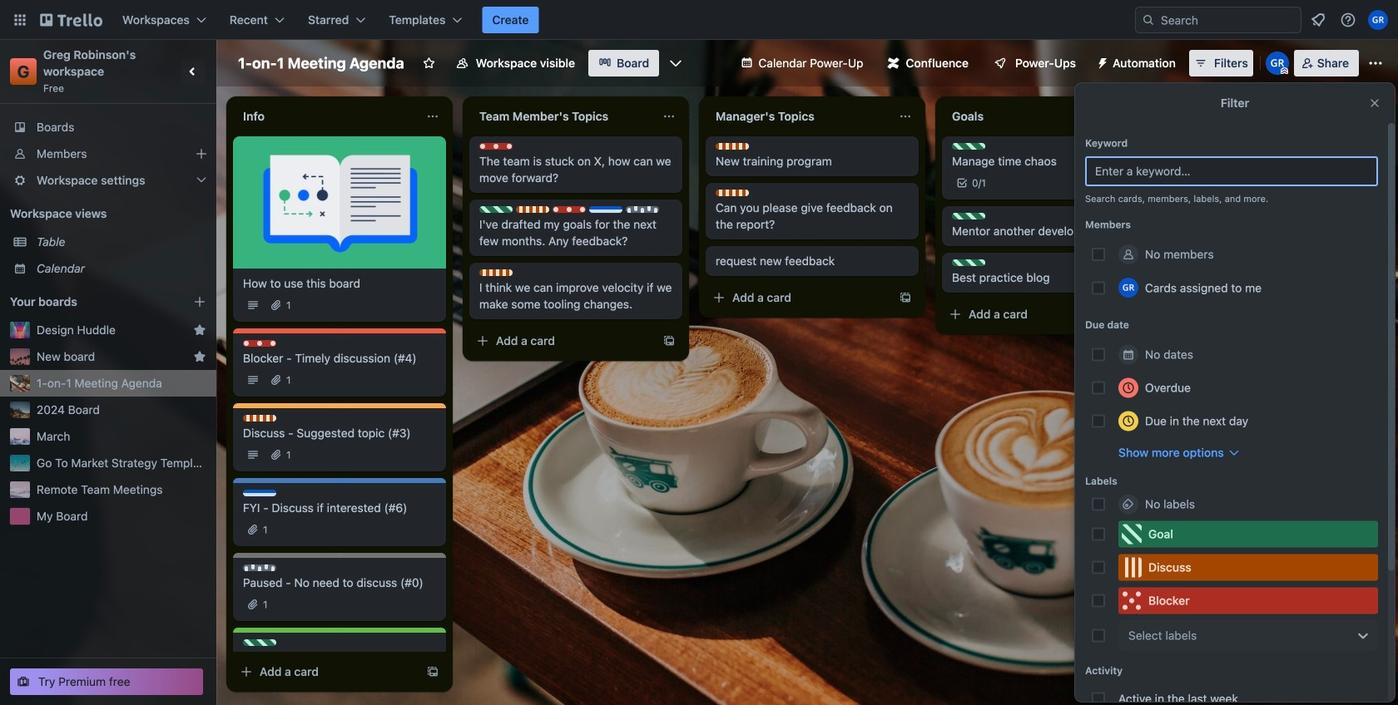 Task type: describe. For each thing, give the bounding box(es) containing it.
1 starred icon image from the top
[[193, 324, 206, 337]]

close popover image
[[1368, 97, 1381, 110]]

this member is an admin of this board. image
[[1281, 67, 1288, 75]]

back to home image
[[40, 7, 102, 33]]

1 vertical spatial greg robinson (gregrobinson96) image
[[1119, 278, 1138, 298]]

1 horizontal spatial color: black, title: "paused" element
[[626, 206, 659, 213]]

your boards with 8 items element
[[10, 292, 168, 312]]

customize views image
[[668, 55, 684, 72]]

1 vertical spatial create from template… image
[[662, 335, 676, 348]]

create from template… image
[[899, 291, 912, 305]]

Enter a keyword… text field
[[1085, 156, 1378, 186]]

1 vertical spatial color: black, title: "paused" element
[[243, 565, 276, 572]]

star or unstar board image
[[423, 57, 436, 70]]

Search field
[[1155, 8, 1301, 32]]

0 horizontal spatial create from template… image
[[426, 666, 439, 679]]

2 starred icon image from the top
[[193, 350, 206, 364]]

search image
[[1142, 13, 1155, 27]]

1 horizontal spatial color: blue, title: "fyi" element
[[589, 206, 623, 213]]



Task type: vqa. For each thing, say whether or not it's contained in the screenshot.
Custom Fields related to Custom Fields BUTTON to the right
no



Task type: locate. For each thing, give the bounding box(es) containing it.
color: blue, title: "fyi" element
[[589, 206, 623, 213], [243, 490, 276, 497]]

1 vertical spatial starred icon image
[[193, 350, 206, 364]]

color: orange, title: "discuss" element
[[716, 143, 749, 150], [716, 190, 749, 196], [516, 206, 549, 213], [479, 270, 513, 276], [243, 415, 276, 422], [1119, 555, 1378, 581]]

color: black, title: "paused" element
[[626, 206, 659, 213], [243, 565, 276, 572]]

primary element
[[0, 0, 1398, 40]]

Board name text field
[[230, 50, 413, 77]]

0 horizontal spatial greg robinson (gregrobinson96) image
[[1119, 278, 1138, 298]]

0 horizontal spatial color: blue, title: "fyi" element
[[243, 490, 276, 497]]

0 vertical spatial color: blue, title: "fyi" element
[[589, 206, 623, 213]]

0 vertical spatial color: black, title: "paused" element
[[626, 206, 659, 213]]

confluence icon image
[[888, 57, 899, 69]]

0 vertical spatial create from template… image
[[1372, 143, 1385, 156]]

0 vertical spatial starred icon image
[[193, 324, 206, 337]]

0 horizontal spatial color: black, title: "paused" element
[[243, 565, 276, 572]]

color: red, title: "blocker" element
[[479, 143, 513, 150], [553, 206, 586, 213], [243, 340, 276, 347], [1119, 588, 1378, 615]]

2 vertical spatial create from template… image
[[426, 666, 439, 679]]

color: green, title: "goal" element
[[952, 143, 985, 150], [479, 206, 513, 213], [952, 213, 985, 220], [952, 260, 985, 266], [1119, 521, 1378, 548], [243, 640, 276, 647]]

None text field
[[942, 103, 1129, 130]]

0 notifications image
[[1308, 10, 1328, 30]]

greg robinson (gregrobinson96) image
[[1266, 52, 1289, 75]]

open information menu image
[[1340, 12, 1357, 28]]

show menu image
[[1367, 55, 1384, 72]]

1 horizontal spatial greg robinson (gregrobinson96) image
[[1368, 10, 1388, 30]]

1 horizontal spatial create from template… image
[[662, 335, 676, 348]]

create from template… image
[[1372, 143, 1385, 156], [662, 335, 676, 348], [426, 666, 439, 679]]

add board image
[[193, 295, 206, 309]]

sm image
[[1089, 50, 1113, 73]]

workspace navigation collapse icon image
[[181, 60, 205, 83]]

2 horizontal spatial create from template… image
[[1372, 143, 1385, 156]]

greg robinson (gregrobinson96) image
[[1368, 10, 1388, 30], [1119, 278, 1138, 298]]

1 vertical spatial color: blue, title: "fyi" element
[[243, 490, 276, 497]]

None text field
[[233, 103, 419, 130], [469, 103, 656, 130], [706, 103, 892, 130], [233, 103, 419, 130], [469, 103, 656, 130], [706, 103, 892, 130]]

starred icon image
[[193, 324, 206, 337], [193, 350, 206, 364]]

0 vertical spatial greg robinson (gregrobinson96) image
[[1368, 10, 1388, 30]]



